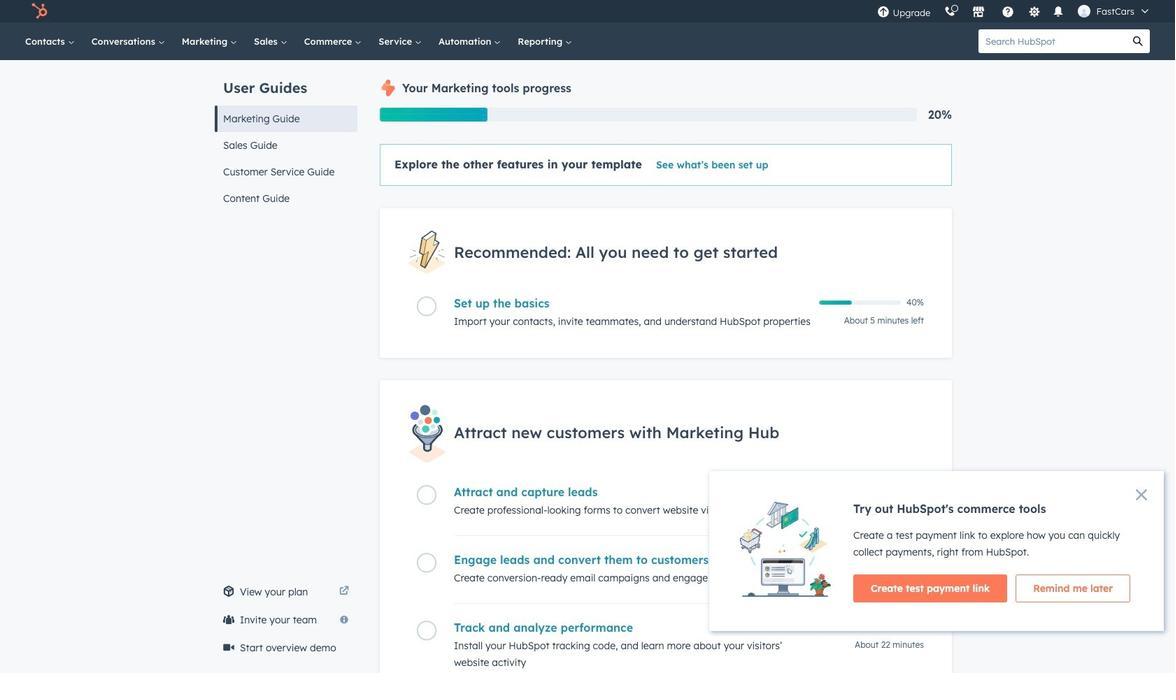 Task type: vqa. For each thing, say whether or not it's contained in the screenshot.
[object object] complete progress bar on the top of page
yes



Task type: describe. For each thing, give the bounding box(es) containing it.
link opens in a new window image
[[339, 584, 349, 601]]

user guides element
[[215, 60, 358, 212]]

link opens in a new window image
[[339, 587, 349, 598]]

[object object] complete progress bar
[[820, 301, 852, 305]]



Task type: locate. For each thing, give the bounding box(es) containing it.
progress bar
[[380, 108, 488, 122]]

marketplaces image
[[973, 6, 986, 19]]

Search HubSpot search field
[[979, 29, 1127, 53]]

christina overa image
[[1079, 5, 1091, 17]]

menu
[[871, 0, 1159, 22]]

close image
[[1137, 490, 1148, 501]]



